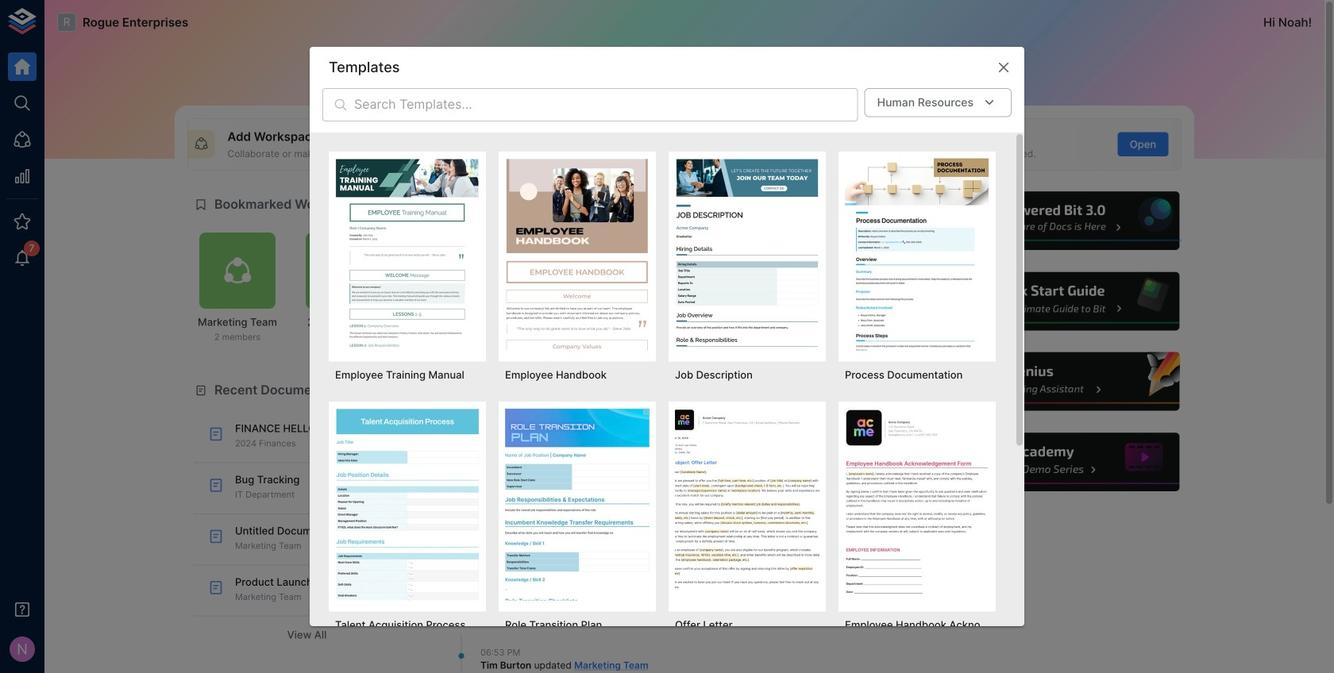 Task type: locate. For each thing, give the bounding box(es) containing it.
help image
[[943, 189, 1182, 253], [943, 270, 1182, 333], [943, 350, 1182, 413], [943, 431, 1182, 494]]

dialog
[[310, 47, 1025, 673]]

job description image
[[675, 158, 820, 351]]

1 help image from the top
[[943, 189, 1182, 253]]

offer letter image
[[675, 408, 820, 601]]

employee handbook image
[[505, 158, 650, 351]]

Search Templates... text field
[[354, 88, 858, 121]]

4 help image from the top
[[943, 431, 1182, 494]]



Task type: describe. For each thing, give the bounding box(es) containing it.
process documentation image
[[845, 158, 990, 351]]

role transition plan image
[[505, 408, 650, 601]]

employee training manual image
[[335, 158, 480, 351]]

employee handbook acknowledgement form image
[[845, 408, 990, 601]]

3 help image from the top
[[943, 350, 1182, 413]]

2 help image from the top
[[943, 270, 1182, 333]]

talent acquisition process image
[[335, 408, 480, 601]]



Task type: vqa. For each thing, say whether or not it's contained in the screenshot.
comments image
no



